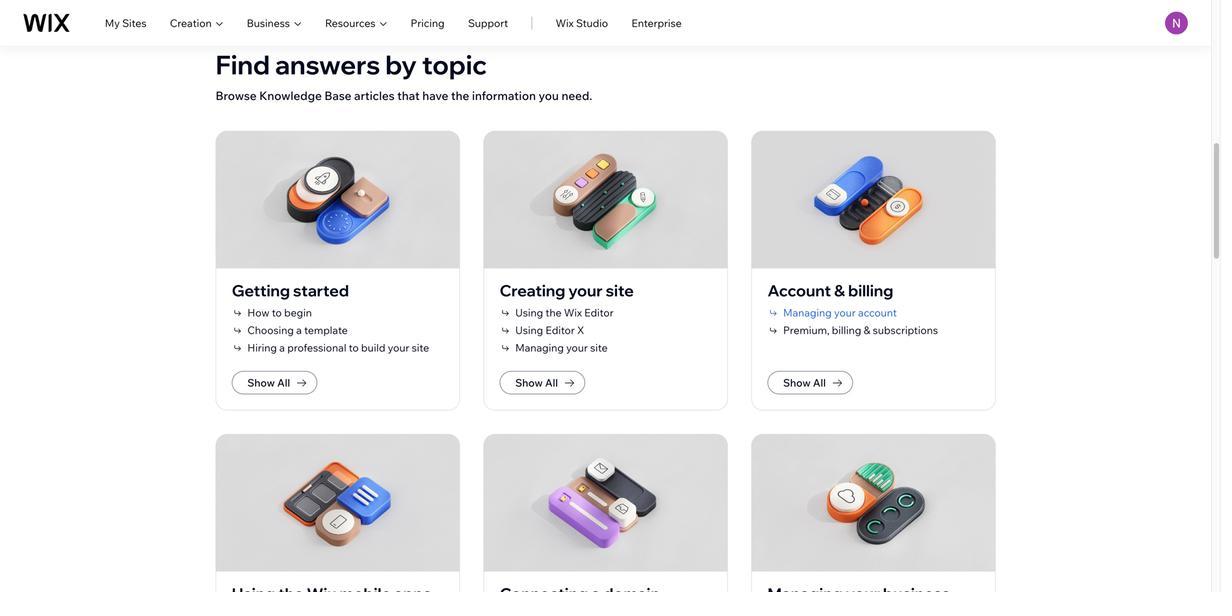 Task type: locate. For each thing, give the bounding box(es) containing it.
to right how
[[272, 307, 282, 320]]

2 using from the top
[[515, 324, 543, 337]]

using up using editor x link
[[515, 307, 543, 320]]

2 horizontal spatial show all link
[[768, 372, 853, 395]]

my sites link
[[105, 15, 147, 31]]

show down hiring
[[247, 377, 275, 390]]

a
[[296, 324, 302, 337], [279, 342, 285, 355]]

show down premium,
[[783, 377, 811, 390]]

managing
[[783, 307, 832, 320], [515, 342, 564, 355]]

1 vertical spatial &
[[864, 324, 870, 337]]

1 show all from the left
[[247, 377, 290, 390]]

2 horizontal spatial show all button
[[768, 372, 853, 395]]

& up managing your account
[[834, 281, 845, 301]]

show all link
[[232, 372, 317, 395], [500, 372, 585, 395], [768, 372, 853, 395]]

all down professional
[[277, 377, 290, 390]]

profile image image
[[1165, 12, 1188, 34]]

3 show all link from the left
[[768, 372, 853, 395]]

editor up "managing your site"
[[546, 324, 575, 337]]

hiring a professional to build your site link
[[232, 340, 429, 356]]

browse
[[216, 88, 257, 103]]

show all link down hiring
[[232, 372, 317, 395]]

show all down premium,
[[783, 377, 826, 390]]

0 horizontal spatial show all
[[247, 377, 290, 390]]

3 show from the left
[[783, 377, 811, 390]]

a down begin
[[296, 324, 302, 337]]

1 horizontal spatial the
[[546, 307, 562, 320]]

topic
[[422, 48, 487, 81]]

have
[[422, 88, 448, 103]]

1 horizontal spatial show all
[[515, 377, 558, 390]]

& down account
[[864, 324, 870, 337]]

1 all from the left
[[277, 377, 290, 390]]

resources button
[[325, 15, 387, 31]]

site up using the wix editor
[[606, 281, 634, 301]]

0 horizontal spatial a
[[279, 342, 285, 355]]

0 vertical spatial a
[[296, 324, 302, 337]]

0 horizontal spatial managing
[[515, 342, 564, 355]]

show all for creating
[[515, 377, 558, 390]]

show all button down hiring
[[232, 372, 317, 395]]

1 horizontal spatial &
[[864, 324, 870, 337]]

all down premium,
[[813, 377, 826, 390]]

managing your site
[[515, 342, 608, 355]]

wix
[[556, 17, 574, 30], [564, 307, 582, 320]]

2 horizontal spatial show all
[[783, 377, 826, 390]]

show all button for getting
[[232, 372, 317, 395]]

using
[[515, 307, 543, 320], [515, 324, 543, 337]]

site down using the wix editor
[[590, 342, 608, 355]]

billing up account
[[848, 281, 893, 301]]

1 horizontal spatial to
[[349, 342, 359, 355]]

show for account
[[783, 377, 811, 390]]

a inside hiring a professional to build your site link
[[279, 342, 285, 355]]

0 vertical spatial using
[[515, 307, 543, 320]]

the right have at the left top
[[451, 88, 469, 103]]

1 horizontal spatial show all link
[[500, 372, 585, 395]]

enterprise
[[632, 17, 682, 30]]

show
[[247, 377, 275, 390], [515, 377, 543, 390], [783, 377, 811, 390]]

managing down using editor x link
[[515, 342, 564, 355]]

the
[[451, 88, 469, 103], [546, 307, 562, 320]]

knowledge
[[259, 88, 322, 103]]

show all for getting
[[247, 377, 290, 390]]

managing for managing your account
[[783, 307, 832, 320]]

creating your site topic image image
[[483, 131, 728, 269]]

show all link for account
[[768, 372, 853, 395]]

show all link down managing your site link
[[500, 372, 585, 395]]

0 horizontal spatial show
[[247, 377, 275, 390]]

to
[[272, 307, 282, 320], [349, 342, 359, 355]]

0 vertical spatial wix
[[556, 17, 574, 30]]

2 show all from the left
[[515, 377, 558, 390]]

to left the build at bottom left
[[349, 342, 359, 355]]

creation button
[[170, 15, 223, 31]]

show all
[[247, 377, 290, 390], [515, 377, 558, 390], [783, 377, 826, 390]]

studio
[[576, 17, 608, 30]]

0 horizontal spatial show all button
[[232, 372, 317, 395]]

how
[[247, 307, 269, 320]]

0 horizontal spatial &
[[834, 281, 845, 301]]

billing down managing your account
[[832, 324, 861, 337]]

1 show all link from the left
[[232, 372, 317, 395]]

base
[[324, 88, 351, 103]]

3 show all from the left
[[783, 377, 826, 390]]

all down managing your site link
[[545, 377, 558, 390]]

show all down hiring
[[247, 377, 290, 390]]

premium, billing & subscriptions link
[[768, 323, 938, 338]]

0 horizontal spatial to
[[272, 307, 282, 320]]

using for using editor x
[[515, 324, 543, 337]]

0 horizontal spatial show all link
[[232, 372, 317, 395]]

show for creating
[[515, 377, 543, 390]]

2 show all button from the left
[[500, 372, 585, 395]]

your down 'x'
[[566, 342, 588, 355]]

3 all from the left
[[813, 377, 826, 390]]

managing up premium,
[[783, 307, 832, 320]]

0 horizontal spatial all
[[277, 377, 290, 390]]

support link
[[468, 15, 508, 31]]

account & billing topic image image
[[751, 131, 996, 269]]

sites
[[122, 17, 147, 30]]

that
[[397, 88, 420, 103]]

2 show from the left
[[515, 377, 543, 390]]

x
[[577, 324, 584, 337]]

using editor x link
[[500, 323, 584, 338]]

show all button down premium,
[[768, 372, 853, 395]]

the up using editor x
[[546, 307, 562, 320]]

3 show all button from the left
[[768, 372, 853, 395]]

2 horizontal spatial show
[[783, 377, 811, 390]]

connecting a domain topic image image
[[483, 435, 728, 573]]

your up using the wix editor
[[568, 281, 603, 301]]

your for creating your site
[[568, 281, 603, 301]]

find answers by topic
[[216, 48, 487, 81]]

1 horizontal spatial all
[[545, 377, 558, 390]]

getting started link
[[232, 281, 349, 305]]

1 vertical spatial the
[[546, 307, 562, 320]]

all
[[277, 377, 290, 390], [545, 377, 558, 390], [813, 377, 826, 390]]

answers
[[275, 48, 380, 81]]

show down managing your site link
[[515, 377, 543, 390]]

0 vertical spatial to
[[272, 307, 282, 320]]

how to begin link
[[232, 305, 312, 321]]

1 horizontal spatial show all button
[[500, 372, 585, 395]]

wix left studio
[[556, 17, 574, 30]]

billing
[[848, 281, 893, 301], [832, 324, 861, 337]]

creation
[[170, 17, 212, 30]]

2 show all link from the left
[[500, 372, 585, 395]]

how to begin
[[247, 307, 312, 320]]

professional
[[287, 342, 346, 355]]

using for using the wix editor
[[515, 307, 543, 320]]

using editor x
[[515, 324, 584, 337]]

show all down managing your site link
[[515, 377, 558, 390]]

show all button
[[232, 372, 317, 395], [500, 372, 585, 395], [768, 372, 853, 395]]

1 horizontal spatial managing
[[783, 307, 832, 320]]

1 horizontal spatial show
[[515, 377, 543, 390]]

1 vertical spatial editor
[[546, 324, 575, 337]]

1 show all button from the left
[[232, 372, 317, 395]]

show all link down premium,
[[768, 372, 853, 395]]

site
[[606, 281, 634, 301], [412, 342, 429, 355], [590, 342, 608, 355]]

1 using from the top
[[515, 307, 543, 320]]

build
[[361, 342, 385, 355]]

editor down the creating your site link
[[584, 307, 614, 320]]

creating your site
[[500, 281, 634, 301]]

wix studio link
[[556, 15, 608, 31]]

0 vertical spatial editor
[[584, 307, 614, 320]]

getting
[[232, 281, 290, 301]]

1 vertical spatial a
[[279, 342, 285, 355]]

a down choosing a template link
[[279, 342, 285, 355]]

a inside choosing a template link
[[296, 324, 302, 337]]

1 vertical spatial to
[[349, 342, 359, 355]]

1 vertical spatial managing
[[515, 342, 564, 355]]

resources
[[325, 17, 376, 30]]

show all button down managing your site link
[[500, 372, 585, 395]]

2 horizontal spatial all
[[813, 377, 826, 390]]

creating your site link
[[500, 281, 634, 305]]

wix inside 'link'
[[556, 17, 574, 30]]

wix up 'x'
[[564, 307, 582, 320]]

0 vertical spatial managing
[[783, 307, 832, 320]]

&
[[834, 281, 845, 301], [864, 324, 870, 337]]

1 vertical spatial using
[[515, 324, 543, 337]]

0 vertical spatial &
[[834, 281, 845, 301]]

your
[[568, 281, 603, 301], [834, 307, 856, 320], [388, 342, 409, 355], [566, 342, 588, 355]]

show all link for creating
[[500, 372, 585, 395]]

managing your account
[[783, 307, 897, 320]]

your up premium, billing & subscriptions link
[[834, 307, 856, 320]]

2 all from the left
[[545, 377, 558, 390]]

1 show from the left
[[247, 377, 275, 390]]

using the wix editor
[[515, 307, 614, 320]]

information
[[472, 88, 536, 103]]

using up managing your site link
[[515, 324, 543, 337]]

editor
[[584, 307, 614, 320], [546, 324, 575, 337]]

by
[[385, 48, 417, 81]]

using the wix editor link
[[500, 305, 614, 321]]

1 horizontal spatial a
[[296, 324, 302, 337]]

managing your site link
[[500, 340, 608, 356]]

0 horizontal spatial the
[[451, 88, 469, 103]]



Task type: vqa. For each thing, say whether or not it's contained in the screenshot.
likely
no



Task type: describe. For each thing, give the bounding box(es) containing it.
to inside how to begin link
[[272, 307, 282, 320]]

enterprise link
[[632, 15, 682, 31]]

you
[[539, 88, 559, 103]]

my
[[105, 17, 120, 30]]

account & billing link
[[768, 281, 893, 305]]

articles
[[354, 88, 395, 103]]

1 vertical spatial billing
[[832, 324, 861, 337]]

show all link for getting
[[232, 372, 317, 395]]

account
[[768, 281, 831, 301]]

a for choosing
[[296, 324, 302, 337]]

your right the build at bottom left
[[388, 342, 409, 355]]

0 horizontal spatial editor
[[546, 324, 575, 337]]

choosing
[[247, 324, 294, 337]]

all for getting
[[277, 377, 290, 390]]

subscriptions
[[873, 324, 938, 337]]

browse knowledge base articles that have the information you need.
[[216, 88, 592, 103]]

site for managing your site
[[590, 342, 608, 355]]

site for creating your site
[[606, 281, 634, 301]]

premium, billing & subscriptions
[[783, 324, 938, 337]]

show for getting
[[247, 377, 275, 390]]

premium,
[[783, 324, 830, 337]]

all for creating
[[545, 377, 558, 390]]

your for managing your account
[[834, 307, 856, 320]]

getting started
[[232, 281, 349, 301]]

managing for managing your site
[[515, 342, 564, 355]]

using the wix mobile apps topic image image
[[216, 435, 460, 573]]

started
[[293, 281, 349, 301]]

0 vertical spatial billing
[[848, 281, 893, 301]]

managing your business topic image image
[[751, 435, 996, 573]]

your for managing your site
[[566, 342, 588, 355]]

all for account
[[813, 377, 826, 390]]

account
[[858, 307, 897, 320]]

show all for account
[[783, 377, 826, 390]]

support
[[468, 17, 508, 30]]

pricing
[[411, 17, 445, 30]]

choosing a template
[[247, 324, 348, 337]]

hiring a professional to build your site
[[247, 342, 429, 355]]

hiring
[[247, 342, 277, 355]]

begin
[[284, 307, 312, 320]]

template
[[304, 324, 348, 337]]

managing your account link
[[768, 305, 897, 321]]

my sites
[[105, 17, 147, 30]]

choosing a template link
[[232, 323, 348, 338]]

to inside hiring a professional to build your site link
[[349, 342, 359, 355]]

pricing link
[[411, 15, 445, 31]]

getting started topic image image
[[216, 131, 460, 269]]

site right the build at bottom left
[[412, 342, 429, 355]]

1 vertical spatial wix
[[564, 307, 582, 320]]

wix studio
[[556, 17, 608, 30]]

business
[[247, 17, 290, 30]]

0 vertical spatial the
[[451, 88, 469, 103]]

show all button for creating
[[500, 372, 585, 395]]

creating
[[500, 281, 565, 301]]

a for hiring
[[279, 342, 285, 355]]

account & billing
[[768, 281, 893, 301]]

show all button for account
[[768, 372, 853, 395]]

business button
[[247, 15, 302, 31]]

1 horizontal spatial editor
[[584, 307, 614, 320]]

find
[[216, 48, 270, 81]]

need.
[[561, 88, 592, 103]]



